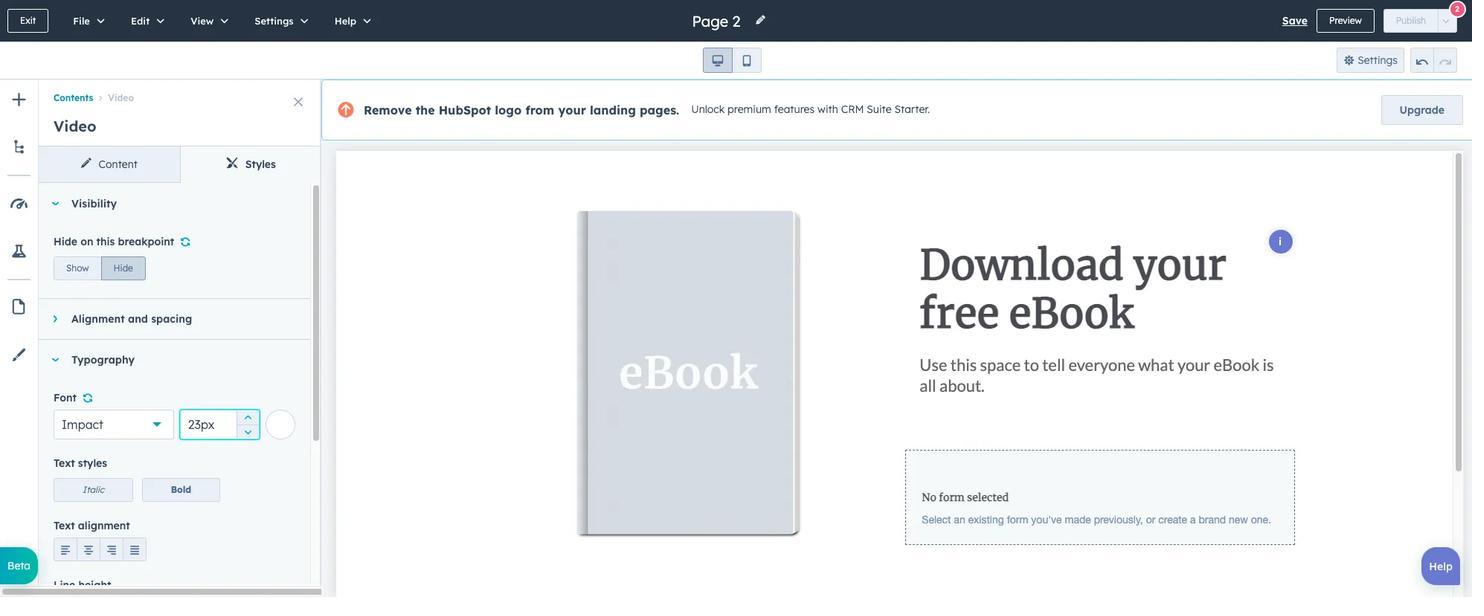Task type: describe. For each thing, give the bounding box(es) containing it.
visibility
[[71, 197, 117, 211]]

caret image for alignment and spacing
[[53, 315, 57, 324]]

0 horizontal spatial settings
[[255, 15, 294, 27]]

pages.
[[640, 103, 680, 118]]

visibility button
[[39, 184, 295, 224]]

italic button
[[54, 479, 133, 502]]

22px text field
[[180, 410, 260, 440]]

breakpoint
[[118, 235, 174, 249]]

hide for hide on this breakpoint
[[54, 235, 77, 249]]

height
[[78, 579, 111, 592]]

video button
[[93, 93, 134, 104]]

remove
[[364, 103, 412, 118]]

impact tab panel
[[39, 183, 321, 598]]

content link
[[39, 147, 180, 182]]

upgrade link
[[1382, 95, 1464, 125]]

preview button
[[1317, 9, 1375, 33]]

styles link
[[180, 147, 321, 182]]

show button
[[54, 257, 102, 281]]

1 vertical spatial video
[[54, 117, 97, 135]]

publish
[[1397, 15, 1427, 26]]

text alignment
[[54, 519, 130, 533]]

styles
[[245, 158, 276, 171]]

text for text alignment
[[54, 519, 75, 533]]

logo
[[495, 103, 522, 118]]

text for text styles
[[54, 457, 75, 470]]

hide on this breakpoint
[[54, 235, 174, 249]]

unlock premium features with crm suite starter.
[[692, 103, 930, 116]]

bold button
[[142, 479, 220, 502]]

alignment
[[78, 519, 130, 533]]

remove the hubspot logo from your landing pages.
[[364, 103, 680, 118]]

save
[[1283, 14, 1308, 28]]

caret image for typography
[[51, 358, 60, 362]]

hubspot
[[439, 103, 491, 118]]

and
[[128, 313, 148, 326]]

text styles element
[[54, 479, 220, 502]]

contents
[[54, 93, 93, 104]]

this
[[96, 235, 115, 249]]

impact button
[[54, 410, 174, 440]]

help button
[[319, 0, 382, 42]]

line
[[54, 579, 75, 592]]

text styles
[[54, 457, 107, 470]]

line height
[[54, 579, 111, 592]]



Task type: vqa. For each thing, say whether or not it's contained in the screenshot.
tab list containing Content
yes



Task type: locate. For each thing, give the bounding box(es) containing it.
publish group
[[1384, 9, 1458, 33]]

close image
[[294, 97, 303, 106]]

navigation
[[39, 80, 321, 106]]

font
[[54, 391, 77, 405]]

1 horizontal spatial help
[[1430, 560, 1453, 574]]

settings down preview button
[[1358, 54, 1398, 67]]

help for the help button
[[335, 15, 357, 27]]

0 vertical spatial hide
[[54, 235, 77, 249]]

spacing
[[151, 313, 192, 326]]

view button
[[175, 0, 239, 42]]

1 horizontal spatial video
[[108, 93, 134, 104]]

content
[[99, 158, 138, 171]]

italic
[[82, 484, 104, 496]]

1 horizontal spatial settings button
[[1337, 48, 1405, 73]]

features
[[775, 103, 815, 116]]

tab list containing content
[[39, 147, 321, 183]]

exit link
[[7, 9, 49, 33]]

0 horizontal spatial help
[[335, 15, 357, 27]]

tab list
[[39, 147, 321, 183]]

caret image
[[53, 315, 57, 324], [51, 358, 60, 362]]

group
[[703, 48, 762, 73], [1411, 48, 1458, 73], [54, 254, 146, 281], [237, 410, 259, 440], [54, 538, 147, 562]]

hide
[[54, 235, 77, 249], [114, 263, 133, 274]]

edit
[[131, 15, 150, 27]]

1 vertical spatial help
[[1430, 560, 1453, 574]]

show
[[66, 263, 89, 274]]

None field
[[691, 11, 746, 31]]

group containing show
[[54, 254, 146, 281]]

your
[[558, 103, 586, 118]]

text left styles
[[54, 457, 75, 470]]

caret image inside alignment and spacing dropdown button
[[53, 315, 57, 324]]

starter.
[[895, 103, 930, 116]]

settings
[[255, 15, 294, 27], [1358, 54, 1398, 67]]

premium
[[728, 103, 772, 116]]

caret image left alignment
[[53, 315, 57, 324]]

publish button
[[1384, 9, 1439, 33]]

1 vertical spatial caret image
[[51, 358, 60, 362]]

video right contents button
[[108, 93, 134, 104]]

from
[[526, 103, 555, 118]]

styles
[[78, 457, 107, 470]]

upgrade
[[1400, 103, 1445, 117]]

1 horizontal spatial hide
[[114, 263, 133, 274]]

video down contents on the top of page
[[54, 117, 97, 135]]

video
[[108, 93, 134, 104], [54, 117, 97, 135]]

with
[[818, 103, 839, 116]]

file button
[[57, 0, 115, 42]]

preview
[[1330, 15, 1362, 26]]

view
[[191, 15, 214, 27]]

0 vertical spatial help
[[335, 15, 357, 27]]

on
[[80, 235, 93, 249]]

1 vertical spatial settings button
[[1337, 48, 1405, 73]]

impact
[[62, 417, 103, 432]]

caret image
[[51, 202, 60, 206]]

hide for hide
[[114, 263, 133, 274]]

alignment
[[71, 313, 125, 326]]

contents button
[[54, 93, 93, 104]]

alignment and spacing button
[[39, 299, 295, 339]]

2
[[1456, 3, 1460, 14]]

hide left on
[[54, 235, 77, 249]]

settings right view button
[[255, 15, 294, 27]]

help inside button
[[335, 15, 357, 27]]

0 vertical spatial text
[[54, 457, 75, 470]]

text
[[54, 457, 75, 470], [54, 519, 75, 533]]

settings button
[[239, 0, 319, 42], [1337, 48, 1405, 73]]

navigation containing contents
[[39, 80, 321, 106]]

help link
[[1422, 548, 1461, 586]]

2 text from the top
[[54, 519, 75, 533]]

0 vertical spatial video
[[108, 93, 134, 104]]

typography button
[[39, 340, 295, 380]]

exit
[[20, 15, 36, 26]]

suite
[[867, 103, 892, 116]]

caret image inside typography dropdown button
[[51, 358, 60, 362]]

1 text from the top
[[54, 457, 75, 470]]

0 horizontal spatial video
[[54, 117, 97, 135]]

help
[[335, 15, 357, 27], [1430, 560, 1453, 574]]

1 vertical spatial hide
[[114, 263, 133, 274]]

save button
[[1283, 12, 1308, 30]]

edit button
[[115, 0, 175, 42]]

typography
[[71, 353, 135, 367]]

crm
[[841, 103, 864, 116]]

hide button
[[101, 257, 146, 281]]

0 horizontal spatial settings button
[[239, 0, 319, 42]]

1 horizontal spatial settings
[[1358, 54, 1398, 67]]

0 vertical spatial caret image
[[53, 315, 57, 324]]

beta
[[7, 560, 31, 573]]

bold
[[171, 484, 191, 496]]

the
[[416, 103, 435, 118]]

0 horizontal spatial hide
[[54, 235, 77, 249]]

help for 'help' link at bottom right
[[1430, 560, 1453, 574]]

beta button
[[0, 548, 38, 585]]

0 vertical spatial settings button
[[239, 0, 319, 42]]

1 vertical spatial settings
[[1358, 54, 1398, 67]]

file
[[73, 15, 90, 27]]

caret image up font
[[51, 358, 60, 362]]

hide inside "button"
[[114, 263, 133, 274]]

text left alignment
[[54, 519, 75, 533]]

1 vertical spatial text
[[54, 519, 75, 533]]

unlock
[[692, 103, 725, 116]]

alignment and spacing
[[71, 313, 192, 326]]

hide down hide on this breakpoint
[[114, 263, 133, 274]]

0 vertical spatial settings
[[255, 15, 294, 27]]

landing
[[590, 103, 636, 118]]



